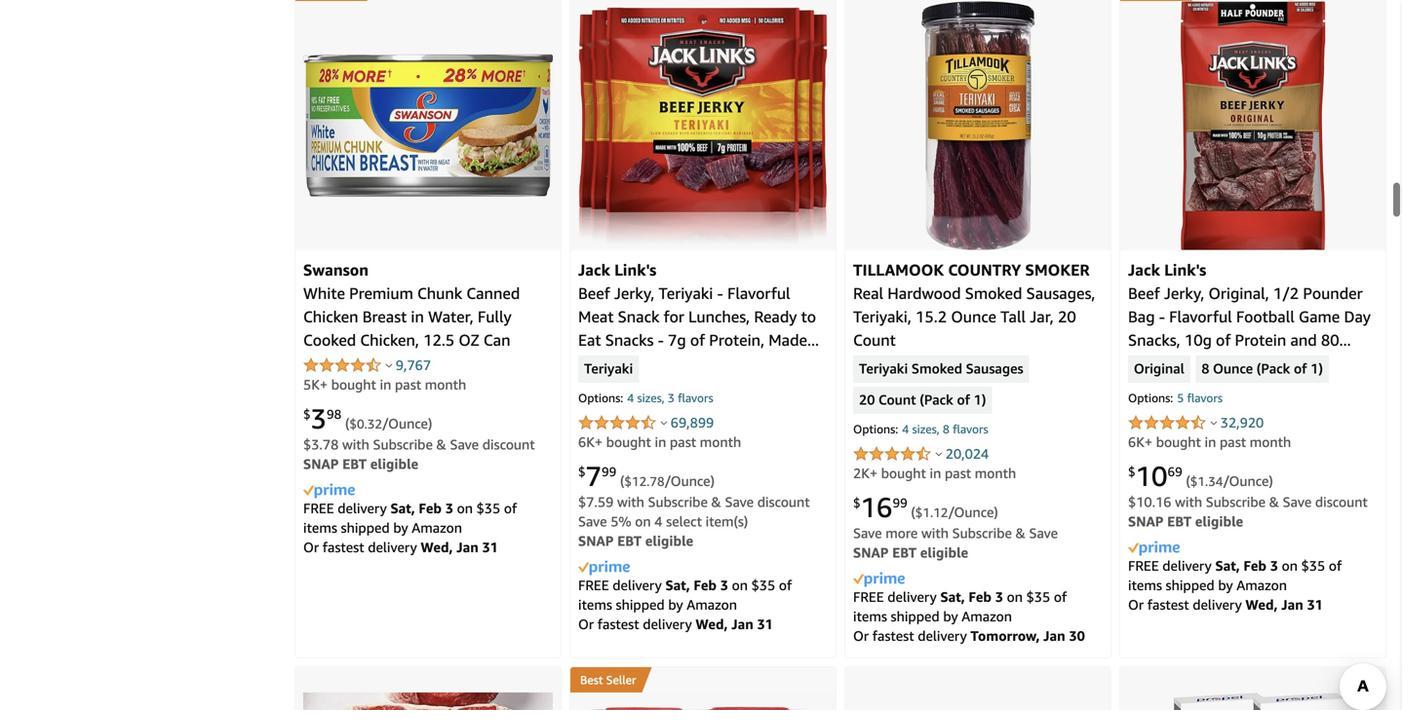 Task type: locate. For each thing, give the bounding box(es) containing it.
month down 8oz
[[1250, 434, 1291, 450]]

1 horizontal spatial 20
[[1058, 307, 1076, 326]]

feb down $ 3 98 ( $0.32 /ounce) $3.78 with subscribe & save discount snap ebt eligible
[[419, 501, 442, 517]]

with down "$1.34"
[[1175, 494, 1202, 510]]

0 horizontal spatial 6k+
[[578, 434, 603, 450]]

in for 7
[[655, 434, 666, 450]]

ebt
[[342, 456, 367, 472], [1167, 514, 1192, 530], [617, 533, 642, 549], [892, 545, 917, 561]]

sizes, for 7
[[637, 391, 665, 405]]

snap down 5%
[[578, 533, 614, 549]]

3 up the tomorrow,
[[995, 589, 1003, 605]]

jack up "meat"
[[578, 261, 610, 279]]

or for 10
[[1128, 597, 1144, 613]]

free delivery sat, feb 3 down $ 10 69 ( $1.34 /ounce) $10.16 with subscribe & save discount snap ebt eligible
[[1128, 558, 1282, 574]]

link's up snack
[[614, 261, 656, 279]]

amazon prime image for 16
[[853, 573, 905, 588]]

2 horizontal spatial or fastest delivery wed, jan 31
[[1128, 597, 1323, 613]]

$ up '$7.59' on the left of the page
[[578, 465, 586, 480]]

0 horizontal spatial jack
[[578, 261, 610, 279]]

bought up 98
[[331, 377, 376, 393]]

in inside 'swanson white premium chunk canned chicken breast in water, fully cooked chicken, 12.5 oz can'
[[411, 307, 424, 326]]

sat, for 7
[[665, 578, 690, 594]]

/ounce) down '2k+ bought in past month'
[[948, 505, 998, 521]]

$ inside $ 10 69 ( $1.34 /ounce) $10.16 with subscribe & save discount snap ebt eligible
[[1128, 465, 1136, 480]]

sizes, down 20 count (pack of 1)
[[912, 423, 940, 436]]

6k+ bought in past month for 10
[[1128, 434, 1291, 450]]

amazon
[[412, 520, 462, 536], [1237, 578, 1287, 594], [687, 597, 737, 613], [962, 609, 1012, 625]]

shipped for 10
[[1166, 578, 1215, 594]]

flavorful inside jack link's beef jerky, original, 1/2 pounder bag - flavorful football game day snacks, 10g of protein and 80 calories, made with premium beef - 96% fat free, no added msg or nitrates/nitrites, 8oz
[[1169, 307, 1232, 326]]

or for 7
[[578, 617, 594, 633]]

amazon prime image
[[303, 484, 355, 499], [1128, 542, 1180, 556], [578, 561, 630, 576], [853, 573, 905, 588]]

free for 16
[[853, 589, 884, 605]]

discount inside $ 3 98 ( $0.32 /ounce) $3.78 with subscribe & save discount snap ebt eligible
[[482, 437, 535, 453]]

snap down $10.16 at the bottom right
[[1128, 514, 1164, 530]]

fastest for 16
[[873, 628, 914, 644]]

snap down more
[[853, 545, 889, 561]]

snack
[[618, 307, 660, 326]]

items up best
[[578, 597, 612, 613]]

amazon down $ 3 98 ( $0.32 /ounce) $3.78 with subscribe & save discount snap ebt eligible
[[412, 520, 462, 536]]

20 up options: 4 sizes, 8 flavors
[[859, 392, 875, 409]]

snap inside $ 16 99 ( $1.12 /ounce) save more with subscribe & save snap ebt eligible
[[853, 545, 889, 561]]

1 horizontal spatial teriyaki
[[659, 284, 713, 303]]

3 for the or fastest delivery tomorrow, jan 30 'element'
[[995, 589, 1003, 605]]

made
[[769, 331, 807, 349], [1192, 354, 1231, 373]]

subscribe down '2k+ bought in past month'
[[952, 526, 1012, 542]]

5 flavors link
[[1173, 391, 1227, 409]]

1 vertical spatial or fastest delivery wed, jan 31
[[1128, 597, 1323, 613]]

with down $1.12 on the right of page
[[922, 526, 949, 542]]

/ounce) inside $ 7 99 ( $12.78 /ounce) $7.59 with subscribe & save discount save 5% on 4 select item(s) snap ebt eligible
[[665, 473, 715, 489]]

1 horizontal spatial or fastest delivery wed, jan 31
[[578, 617, 773, 633]]

on $35 of items shipped by amazon for 10
[[1128, 558, 1342, 594]]

eligible inside $ 7 99 ( $12.78 /ounce) $7.59 with subscribe & save discount save 5% on 4 select item(s) snap ebt eligible
[[645, 533, 693, 549]]

added
[[1264, 378, 1310, 396]]

snap inside $ 3 98 ( $0.32 /ounce) $3.78 with subscribe & save discount snap ebt eligible
[[303, 456, 339, 472]]

/ounce) inside $ 16 99 ( $1.12 /ounce) save more with subscribe & save snap ebt eligible
[[948, 505, 998, 521]]

made inside jack link's beef jerky, teriyaki - flavorful meat snack for lunches, ready to eat snacks - 7g of protein, made with premium beef - 0.625 oz bags (pack of 5)
[[769, 331, 807, 349]]

1 vertical spatial popover image
[[936, 452, 943, 457]]

count
[[853, 331, 896, 349], [879, 392, 916, 409]]

2 horizontal spatial discount
[[1315, 494, 1368, 510]]

fastest for 7
[[598, 617, 639, 633]]

jack inside jack link's beef jerky, teriyaki - flavorful meat snack for lunches, ready to eat snacks - 7g of protein, made with premium beef - 0.625 oz bags (pack of 5)
[[578, 261, 610, 279]]

month down 69,899 link
[[700, 434, 741, 450]]

save inside $ 10 69 ( $1.34 /ounce) $10.16 with subscribe & save discount snap ebt eligible
[[1283, 494, 1312, 510]]

3 down $ 10 69 ( $1.34 /ounce) $10.16 with subscribe & save discount snap ebt eligible
[[1270, 558, 1278, 574]]

discount inside $ 10 69 ( $1.34 /ounce) $10.16 with subscribe & save discount snap ebt eligible
[[1315, 494, 1368, 510]]

3 inside $ 3 98 ( $0.32 /ounce) $3.78 with subscribe & save discount snap ebt eligible
[[311, 403, 327, 435]]

popover image
[[661, 421, 668, 426], [936, 452, 943, 457]]

shipped for 7
[[616, 597, 665, 613]]

1 vertical spatial 31
[[1307, 597, 1323, 613]]

( inside $ 16 99 ( $1.12 /ounce) save more with subscribe & save snap ebt eligible
[[911, 505, 915, 521]]

0 horizontal spatial link's
[[614, 261, 656, 279]]

options: up 2k+
[[853, 423, 898, 436]]

2 vertical spatial 31
[[757, 617, 773, 633]]

on for 7
[[732, 578, 748, 594]]

teriyaki down eat
[[584, 361, 633, 378]]

1 vertical spatial smoked
[[912, 361, 962, 378]]

shipped
[[341, 520, 390, 536], [1166, 578, 1215, 594], [616, 597, 665, 613], [891, 609, 940, 625]]

99 for 7
[[602, 465, 617, 480]]

1 vertical spatial sizes,
[[912, 423, 940, 436]]

6k+ bought in past month for 7
[[578, 434, 741, 450]]

/ounce) inside $ 10 69 ( $1.34 /ounce) $10.16 with subscribe & save discount snap ebt eligible
[[1223, 473, 1273, 489]]

1 horizontal spatial popover image
[[936, 452, 943, 457]]

premium inside jack link's beef jerky, teriyaki - flavorful meat snack for lunches, ready to eat snacks - 7g of protein, made with premium beef - 0.625 oz bags (pack of 5)
[[613, 354, 678, 373]]

2 vertical spatial 4
[[655, 514, 663, 530]]

0 horizontal spatial (pack
[[616, 378, 654, 396]]

link's up the 10g
[[1164, 261, 1206, 279]]

subscribe up select
[[648, 494, 708, 510]]

/ounce)
[[382, 416, 432, 432], [665, 473, 715, 489], [1223, 473, 1273, 489], [948, 505, 998, 521]]

and
[[1291, 331, 1317, 349]]

5)
[[677, 378, 691, 396]]

in up $1.12 on the right of page
[[930, 466, 941, 482]]

options:
[[578, 391, 623, 405], [1128, 391, 1173, 405], [853, 423, 898, 436]]

shipped for 16
[[891, 609, 940, 625]]

by for 7
[[668, 597, 683, 613]]

sausages
[[966, 361, 1024, 378]]

1 vertical spatial wed,
[[1246, 597, 1278, 613]]

or fastest delivery wed, jan 31 for 7
[[578, 617, 773, 633]]

in up 12.5
[[411, 307, 424, 326]]

snap inside $ 7 99 ( $12.78 /ounce) $7.59 with subscribe & save discount save 5% on 4 select item(s) snap ebt eligible
[[578, 533, 614, 549]]

0 horizontal spatial popover image
[[661, 421, 668, 426]]

more
[[886, 526, 918, 542]]

eligible down $1.12 on the right of page
[[920, 545, 968, 561]]

eligible down "$1.34"
[[1195, 514, 1243, 530]]

9,767 link
[[396, 357, 431, 373]]

( inside $ 7 99 ( $12.78 /ounce) $7.59 with subscribe & save discount save 5% on 4 select item(s) snap ebt eligible
[[620, 473, 624, 489]]

3
[[668, 391, 675, 405], [311, 403, 327, 435], [445, 501, 453, 517], [1270, 558, 1278, 574], [720, 578, 728, 594], [995, 589, 1003, 605]]

2 jerky, from the left
[[1164, 284, 1205, 303]]

2 vertical spatial or fastest delivery wed, jan 31 element
[[578, 617, 773, 633]]

ebt inside $ 10 69 ( $1.34 /ounce) $10.16 with subscribe & save discount snap ebt eligible
[[1167, 514, 1192, 530]]

1 vertical spatial flavorful
[[1169, 307, 1232, 326]]

or for 16
[[853, 628, 869, 644]]

3 down item(s)
[[720, 578, 728, 594]]

count up options: 4 sizes, 8 flavors
[[879, 392, 916, 409]]

4 for 16
[[902, 423, 909, 436]]

jack link's beef jerky, teriyaki - flavorful meat snack for lunches, ready to eat snacks - 7g of protein, made with premiu... image
[[578, 7, 828, 244]]

20
[[1058, 307, 1076, 326], [859, 392, 875, 409]]

( inside $ 3 98 ( $0.32 /ounce) $3.78 with subscribe & save discount snap ebt eligible
[[345, 416, 349, 432]]

0 horizontal spatial 99
[[602, 465, 617, 480]]

2 link's from the left
[[1164, 261, 1206, 279]]

count down teriyaki,
[[853, 331, 896, 349]]

1 horizontal spatial 6k+
[[1128, 434, 1153, 450]]

free delivery sat, feb 3 for 7
[[578, 578, 732, 594]]

in
[[411, 307, 424, 326], [380, 377, 391, 393], [655, 434, 666, 450], [1205, 434, 1216, 450], [930, 466, 941, 482]]

31 for 7
[[757, 617, 773, 633]]

options: for 7
[[578, 391, 623, 405]]

teriyaki up for
[[659, 284, 713, 303]]

month down 20,024 link
[[975, 466, 1016, 482]]

past for 10
[[1220, 434, 1246, 450]]

popover image down 4 sizes, 3 flavors link
[[661, 421, 668, 426]]

0 vertical spatial 20
[[1058, 307, 1076, 326]]

1 horizontal spatial options:
[[853, 423, 898, 436]]

feb down $ 10 69 ( $1.34 /ounce) $10.16 with subscribe & save discount snap ebt eligible
[[1244, 558, 1267, 574]]

feb for 10
[[1244, 558, 1267, 574]]

or fastest delivery wed, jan 31 for 10
[[1128, 597, 1323, 613]]

0 vertical spatial 31
[[482, 540, 498, 556]]

feb down select
[[694, 578, 717, 594]]

items for 7
[[578, 597, 612, 613]]

by down $ 10 69 ( $1.34 /ounce) $10.16 with subscribe & save discount snap ebt eligible
[[1218, 578, 1233, 594]]

popover image
[[386, 363, 393, 368], [1211, 421, 1218, 426]]

20,024 link
[[946, 446, 989, 462]]

of
[[690, 331, 705, 349], [1216, 331, 1231, 349], [1294, 361, 1307, 378], [658, 378, 673, 396], [957, 392, 970, 409], [504, 501, 517, 517], [1329, 558, 1342, 574], [779, 578, 792, 594], [1054, 589, 1067, 605]]

options: 4 sizes, 3 flavors
[[578, 391, 714, 405]]

or fastest delivery wed, jan 31 element for 10
[[1128, 597, 1323, 613]]

past down 69,899 link
[[670, 434, 696, 450]]

( for 16
[[911, 505, 915, 521]]

with inside $ 7 99 ( $12.78 /ounce) $7.59 with subscribe & save discount save 5% on 4 select item(s) snap ebt eligible
[[617, 494, 644, 510]]

tillamook country smoker real hardwood smoked sausages, teriyaki, 15.2 ounce tall jar, 20 count
[[853, 261, 1095, 349]]

free delivery sat, feb 3 down $ 3 98 ( $0.32 /ounce) $3.78 with subscribe & save discount snap ebt eligible
[[303, 501, 457, 517]]

31 for 10
[[1307, 597, 1323, 613]]

$ inside $ 3 98 ( $0.32 /ounce) $3.78 with subscribe & save discount snap ebt eligible
[[303, 407, 311, 422]]

$ up $10.16 at the bottom right
[[1128, 465, 1136, 480]]

past down 9,767 link
[[395, 377, 421, 393]]

smoker
[[1025, 261, 1090, 279]]

1 horizontal spatial flavors
[[953, 423, 989, 436]]

on $35 of items shipped by amazon down $ 10 69 ( $1.34 /ounce) $10.16 with subscribe & save discount snap ebt eligible
[[1128, 558, 1342, 594]]

on right 5%
[[635, 514, 651, 530]]

1 horizontal spatial jerky,
[[1164, 284, 1205, 303]]

beef
[[578, 284, 610, 303], [1128, 284, 1160, 303], [682, 354, 714, 373], [1338, 354, 1370, 373]]

3 for 7's 'or fastest delivery wed, jan 31' element
[[720, 578, 728, 594]]

8 up 20,024 link
[[943, 423, 950, 436]]

0 horizontal spatial flavors
[[678, 391, 714, 405]]

subscribe for 7
[[648, 494, 708, 510]]

or
[[303, 540, 319, 556], [1128, 597, 1144, 613], [578, 617, 594, 633], [853, 628, 869, 644]]

1 vertical spatial ounce
[[1213, 361, 1253, 378]]

free delivery sat, feb 3 up or fastest delivery tomorrow, jan 30
[[853, 589, 1007, 605]]

jerky, for 10
[[1164, 284, 1205, 303]]

ebt for 10
[[1167, 514, 1192, 530]]

1 vertical spatial popover image
[[1211, 421, 1218, 426]]

1 horizontal spatial 6k+ bought in past month
[[1128, 434, 1291, 450]]

eligible down $0.32
[[370, 456, 418, 472]]

& inside $ 10 69 ( $1.34 /ounce) $10.16 with subscribe & save discount snap ebt eligible
[[1269, 494, 1279, 510]]

nitrates/nitrites,
[[1128, 401, 1247, 420]]

/ounce) for 7
[[665, 473, 715, 489]]

2 vertical spatial or fastest delivery wed, jan 31
[[578, 617, 773, 633]]

jerky, for 7
[[614, 284, 655, 303]]

ebt for 3
[[342, 456, 367, 472]]

link's inside jack link's beef jerky, original, 1/2 pounder bag - flavorful football game day snacks, 10g of protein and 80 calories, made with premium beef - 96% fat free, no added msg or nitrates/nitrites, 8oz
[[1164, 261, 1206, 279]]

1 jack from the left
[[578, 261, 610, 279]]

sat,
[[390, 501, 415, 517], [1215, 558, 1240, 574], [665, 578, 690, 594], [940, 589, 965, 605]]

ounce inside tillamook country smoker real hardwood smoked sausages, teriyaki, 15.2 ounce tall jar, 20 count
[[951, 307, 997, 326]]

bought up "69"
[[1156, 434, 1201, 450]]

amazon prime image down more
[[853, 573, 905, 588]]

0 vertical spatial count
[[853, 331, 896, 349]]

2 horizontal spatial options:
[[1128, 391, 1173, 405]]

ebt inside $ 16 99 ( $1.12 /ounce) save more with subscribe & save snap ebt eligible
[[892, 545, 917, 561]]

free delivery sat, feb 3 on $35 of items shipped by amazon element for 10
[[1128, 558, 1342, 594]]

in for 10
[[1205, 434, 1216, 450]]

on $35 of items shipped by amazon for 7
[[578, 578, 792, 613]]

1 6k+ bought in past month from the left
[[578, 434, 741, 450]]

teriyaki for teriyaki smoked sausages
[[859, 361, 908, 378]]

1) down and on the top right of the page
[[1311, 361, 1323, 378]]

( up more
[[911, 505, 915, 521]]

on $35 of items shipped by amazon up or fastest delivery tomorrow, jan 30
[[853, 589, 1067, 625]]

$
[[303, 407, 311, 422], [578, 465, 586, 480], [1128, 465, 1136, 480], [853, 496, 861, 511]]

1 horizontal spatial 99
[[893, 496, 908, 511]]

1 vertical spatial 99
[[893, 496, 908, 511]]

2 horizontal spatial 4
[[902, 423, 909, 436]]

3 for 'or fastest delivery wed, jan 31' element corresponding to 10
[[1270, 558, 1278, 574]]

0 vertical spatial popover image
[[386, 363, 393, 368]]

discount inside $ 7 99 ( $12.78 /ounce) $7.59 with subscribe & save discount save 5% on 4 select item(s) snap ebt eligible
[[757, 494, 810, 510]]

flavorful up ready
[[727, 284, 790, 303]]

4 for 7
[[627, 391, 634, 405]]

1 vertical spatial made
[[1192, 354, 1231, 373]]

jerky,
[[614, 284, 655, 303], [1164, 284, 1205, 303]]

items down more
[[853, 609, 887, 625]]

8
[[1202, 361, 1210, 378], [943, 423, 950, 436]]

jack inside jack link's beef jerky, original, 1/2 pounder bag - flavorful football game day snacks, 10g of protein and 80 calories, made with premium beef - 96% fat free, no added msg or nitrates/nitrites, 8oz
[[1128, 261, 1160, 279]]

0 horizontal spatial 1)
[[974, 392, 986, 409]]

subscribe
[[373, 437, 433, 453], [648, 494, 708, 510], [1206, 494, 1266, 510], [952, 526, 1012, 542]]

eligible inside $ 10 69 ( $1.34 /ounce) $10.16 with subscribe & save discount snap ebt eligible
[[1195, 514, 1243, 530]]

1 vertical spatial 4
[[902, 423, 909, 436]]

ebt inside $ 3 98 ( $0.32 /ounce) $3.78 with subscribe & save discount snap ebt eligible
[[342, 456, 367, 472]]

smoked inside tillamook country smoker real hardwood smoked sausages, teriyaki, 15.2 ounce tall jar, 20 count
[[965, 284, 1022, 303]]

or fastest delivery tomorrow, jan 30 element
[[853, 628, 1085, 644]]

jack for 7
[[578, 261, 610, 279]]

eligible inside $ 3 98 ( $0.32 /ounce) $3.78 with subscribe & save discount snap ebt eligible
[[370, 456, 418, 472]]

2 horizontal spatial teriyaki
[[859, 361, 908, 378]]

6k+ bought in past month down "32,920"
[[1128, 434, 1291, 450]]

by up or fastest delivery tomorrow, jan 30
[[943, 609, 958, 625]]

free delivery sat, feb 3 for 16
[[853, 589, 1007, 605]]

0 horizontal spatial teriyaki
[[584, 361, 633, 378]]

0 vertical spatial sizes,
[[637, 391, 665, 405]]

& inside $ 3 98 ( $0.32 /ounce) $3.78 with subscribe & save discount snap ebt eligible
[[436, 437, 446, 453]]

ebt down $10.16 at the bottom right
[[1167, 514, 1192, 530]]

free delivery sat, feb 3 on $35 of items shipped by amazon element down $ 10 69 ( $1.34 /ounce) $10.16 with subscribe & save discount snap ebt eligible
[[1128, 558, 1342, 594]]

football
[[1236, 307, 1295, 326]]

$ inside $ 7 99 ( $12.78 /ounce) $7.59 with subscribe & save discount save 5% on 4 select item(s) snap ebt eligible
[[578, 465, 586, 480]]

2k+
[[853, 466, 878, 482]]

2k+ bought in past month
[[853, 466, 1016, 482]]

link's inside jack link's beef jerky, teriyaki - flavorful meat snack for lunches, ready to eat snacks - 7g of protein, made with premium beef - 0.625 oz bags (pack of 5)
[[614, 261, 656, 279]]

or fastest delivery wed, jan 31 element
[[303, 540, 498, 556], [1128, 597, 1323, 613], [578, 617, 773, 633]]

2 horizontal spatial wed,
[[1246, 597, 1278, 613]]

made inside jack link's beef jerky, original, 1/2 pounder bag - flavorful football game day snacks, 10g of protein and 80 calories, made with premium beef - 96% fat free, no added msg or nitrates/nitrites, 8oz
[[1192, 354, 1231, 373]]

by down $ 3 98 ( $0.32 /ounce) $3.78 with subscribe & save discount snap ebt eligible
[[393, 520, 408, 536]]

99 inside $ 16 99 ( $1.12 /ounce) save more with subscribe & save snap ebt eligible
[[893, 496, 908, 511]]

month for 16
[[975, 466, 1016, 482]]

32,920
[[1221, 415, 1264, 431]]

sat, down $ 3 98 ( $0.32 /ounce) $3.78 with subscribe & save discount snap ebt eligible
[[390, 501, 415, 517]]

tillamook
[[853, 261, 944, 279]]

0 horizontal spatial ounce
[[951, 307, 997, 326]]

flavors up 20,024 link
[[953, 423, 989, 436]]

calories,
[[1128, 354, 1188, 373]]

1 horizontal spatial 4
[[655, 514, 663, 530]]

bag
[[1128, 307, 1155, 326]]

5%
[[611, 514, 632, 530]]

1 6k+ from the left
[[578, 434, 603, 450]]

2 horizontal spatial (pack
[[1257, 361, 1290, 378]]

subscribe for 3
[[373, 437, 433, 453]]

1 vertical spatial or fastest delivery wed, jan 31 element
[[1128, 597, 1323, 613]]

0 horizontal spatial premium
[[349, 284, 413, 303]]

on inside $ 7 99 ( $12.78 /ounce) $7.59 with subscribe & save discount save 5% on 4 select item(s) snap ebt eligible
[[635, 514, 651, 530]]

by for 10
[[1218, 578, 1233, 594]]

$ left 98
[[303, 407, 311, 422]]

sausages,
[[1026, 284, 1095, 303]]

with up bags
[[578, 354, 609, 373]]

0 vertical spatial 1)
[[1311, 361, 1323, 378]]

0 horizontal spatial discount
[[482, 437, 535, 453]]

0 horizontal spatial options:
[[578, 391, 623, 405]]

country
[[948, 261, 1021, 279]]

in for 16
[[930, 466, 941, 482]]

jerky, inside jack link's beef jerky, teriyaki - flavorful meat snack for lunches, ready to eat snacks - 7g of protein, made with premium beef - 0.625 oz bags (pack of 5)
[[614, 284, 655, 303]]

99 inside $ 7 99 ( $12.78 /ounce) $7.59 with subscribe & save discount save 5% on 4 select item(s) snap ebt eligible
[[602, 465, 617, 480]]

0 vertical spatial or fastest delivery wed, jan 31
[[303, 540, 498, 556]]

with inside $ 3 98 ( $0.32 /ounce) $3.78 with subscribe & save discount snap ebt eligible
[[342, 437, 369, 453]]

amazon prime image down $10.16 at the bottom right
[[1128, 542, 1180, 556]]

99 up more
[[893, 496, 908, 511]]

discount for 7
[[757, 494, 810, 510]]

99 up '$7.59' on the left of the page
[[602, 465, 617, 480]]

on $35 of items shipped by amazon down $ 3 98 ( $0.32 /ounce) $3.78 with subscribe & save discount snap ebt eligible
[[303, 501, 517, 536]]

0 horizontal spatial jerky,
[[614, 284, 655, 303]]

chunk
[[417, 284, 462, 303]]

( inside $ 10 69 ( $1.34 /ounce) $10.16 with subscribe & save discount snap ebt eligible
[[1186, 473, 1190, 489]]

0 horizontal spatial 31
[[482, 540, 498, 556]]

flavors for 7
[[678, 391, 714, 405]]

2 horizontal spatial or fastest delivery wed, jan 31 element
[[1128, 597, 1323, 613]]

flavors up 69,899
[[678, 391, 714, 405]]

0 horizontal spatial flavorful
[[727, 284, 790, 303]]

past for 16
[[945, 466, 971, 482]]

by
[[393, 520, 408, 536], [1218, 578, 1233, 594], [668, 597, 683, 613], [943, 609, 958, 625]]

flavors right 5
[[1187, 391, 1223, 405]]

1 horizontal spatial or fastest delivery wed, jan 31 element
[[578, 617, 773, 633]]

meat
[[578, 307, 614, 326]]

0 vertical spatial 8
[[1202, 361, 1210, 378]]

free delivery sat, feb 3 on $35 of items shipped by amazon element up or fastest delivery tomorrow, jan 30
[[853, 589, 1067, 625]]

premium inside 'swanson white premium chunk canned chicken breast in water, fully cooked chicken, 12.5 oz can'
[[349, 284, 413, 303]]

options: left 5
[[1128, 391, 1173, 405]]

sizes, for 16
[[912, 423, 940, 436]]

or fastest delivery wed, jan 31 element for 7
[[578, 617, 773, 633]]

/ounce) inside $ 3 98 ( $0.32 /ounce) $3.78 with subscribe & save discount snap ebt eligible
[[382, 416, 432, 432]]

0 vertical spatial popover image
[[661, 421, 668, 426]]

32,920 link
[[1221, 415, 1264, 431]]

1 vertical spatial 1)
[[974, 392, 986, 409]]

sponsored ad - spam classic, twinpack, 12.0 oz image
[[578, 707, 828, 711]]

2 jack from the left
[[1128, 261, 1160, 279]]

free down '$7.59' on the left of the page
[[578, 578, 609, 594]]

( right 98
[[345, 416, 349, 432]]

swanson white premium chunk canned chicken breast in water, fully cooked chicken, 12.5 oz can image
[[303, 54, 553, 197]]

items for 10
[[1128, 578, 1162, 594]]

1 horizontal spatial 31
[[757, 617, 773, 633]]

with
[[578, 354, 609, 373], [1235, 354, 1266, 373], [342, 437, 369, 453], [617, 494, 644, 510], [1175, 494, 1202, 510], [922, 526, 949, 542]]

bought for 7
[[606, 434, 651, 450]]

sat, for 10
[[1215, 558, 1240, 574]]

1 horizontal spatial wed,
[[696, 617, 728, 633]]

popover image down 5 flavors link
[[1211, 421, 1218, 426]]

snap inside $ 10 69 ( $1.34 /ounce) $10.16 with subscribe & save discount snap ebt eligible
[[1128, 514, 1164, 530]]

free delivery sat, feb 3
[[303, 501, 457, 517], [1128, 558, 1282, 574], [578, 578, 732, 594], [853, 589, 1007, 605]]

select
[[666, 514, 702, 530]]

6k+ bought in past month
[[578, 434, 741, 450], [1128, 434, 1291, 450]]

0 horizontal spatial made
[[769, 331, 807, 349]]

1 jerky, from the left
[[614, 284, 655, 303]]

on $35 of items shipped by amazon for 16
[[853, 589, 1067, 625]]

$ down 2k+
[[853, 496, 861, 511]]

snap for 10
[[1128, 514, 1164, 530]]

0 vertical spatial flavorful
[[727, 284, 790, 303]]

subscribe inside $ 10 69 ( $1.34 /ounce) $10.16 with subscribe & save discount snap ebt eligible
[[1206, 494, 1266, 510]]

sat, down select
[[665, 578, 690, 594]]

1 horizontal spatial premium
[[613, 354, 678, 373]]

ebt down 5%
[[617, 533, 642, 549]]

0 horizontal spatial 6k+ bought in past month
[[578, 434, 741, 450]]

1 horizontal spatial smoked
[[965, 284, 1022, 303]]

1)
[[1311, 361, 1323, 378], [974, 392, 986, 409]]

hardwood
[[888, 284, 961, 303]]

/ounce) down "5k+ bought in past month"
[[382, 416, 432, 432]]

1 horizontal spatial discount
[[757, 494, 810, 510]]

water,
[[428, 307, 474, 326]]

flavors
[[678, 391, 714, 405], [1187, 391, 1223, 405], [953, 423, 989, 436]]

jan
[[457, 540, 479, 556], [1282, 597, 1304, 613], [732, 617, 754, 633], [1044, 628, 1066, 644]]

4 sizes, 8 flavors link
[[898, 422, 992, 441]]

swanson
[[303, 261, 369, 279]]

0 vertical spatial or fastest delivery wed, jan 31 element
[[303, 540, 498, 556]]

past
[[395, 377, 421, 393], [670, 434, 696, 450], [1220, 434, 1246, 450], [945, 466, 971, 482]]

1 horizontal spatial made
[[1192, 354, 1231, 373]]

jack link's beef jerky, original, 1/2 pounder bag - flavorful football game day snacks, 10g of protein and 80 calories, ma... image
[[1181, 1, 1326, 250]]

1 horizontal spatial 8
[[1202, 361, 1210, 378]]

wed, for 7
[[696, 617, 728, 633]]

eligible inside $ 16 99 ( $1.12 /ounce) save more with subscribe & save snap ebt eligible
[[920, 545, 968, 561]]

feb for 7
[[694, 578, 717, 594]]

31
[[482, 540, 498, 556], [1307, 597, 1323, 613], [757, 617, 773, 633]]

subscribe inside $ 16 99 ( $1.12 /ounce) save more with subscribe & save snap ebt eligible
[[952, 526, 1012, 542]]

(pack right bags
[[616, 378, 654, 396]]

$ for 7
[[578, 465, 586, 480]]

1) down sausages
[[974, 392, 986, 409]]

bought
[[331, 377, 376, 393], [606, 434, 651, 450], [1156, 434, 1201, 450], [881, 466, 926, 482]]

bought right 2k+
[[881, 466, 926, 482]]

subscribe inside $ 7 99 ( $12.78 /ounce) $7.59 with subscribe & save discount save 5% on 4 select item(s) snap ebt eligible
[[648, 494, 708, 510]]

best seller group
[[570, 668, 642, 693]]

- left 7g
[[658, 331, 664, 349]]

1 horizontal spatial (pack
[[920, 392, 954, 409]]

1 link's from the left
[[614, 261, 656, 279]]

$3.78
[[303, 437, 339, 453]]

with down $0.32
[[342, 437, 369, 453]]

1 horizontal spatial sizes,
[[912, 423, 940, 436]]

2 6k+ bought in past month from the left
[[1128, 434, 1291, 450]]

$ inside $ 16 99 ( $1.12 /ounce) save more with subscribe & save snap ebt eligible
[[853, 496, 861, 511]]

free delivery sat, feb 3 on $35 of items shipped by amazon element
[[303, 501, 517, 536], [1128, 558, 1342, 594], [578, 578, 792, 613], [853, 589, 1067, 625]]

1 horizontal spatial popover image
[[1211, 421, 1218, 426]]

2 horizontal spatial 31
[[1307, 597, 1323, 613]]

0 vertical spatial 99
[[602, 465, 617, 480]]

0 vertical spatial made
[[769, 331, 807, 349]]

free
[[303, 501, 334, 517], [1128, 558, 1159, 574], [578, 578, 609, 594], [853, 589, 884, 605]]

2 6k+ from the left
[[1128, 434, 1153, 450]]

subscribe inside $ 3 98 ( $0.32 /ounce) $3.78 with subscribe & save discount snap ebt eligible
[[373, 437, 433, 453]]

link's for 10
[[1164, 261, 1206, 279]]

1 horizontal spatial link's
[[1164, 261, 1206, 279]]

4
[[627, 391, 634, 405], [902, 423, 909, 436], [655, 514, 663, 530]]

1 horizontal spatial jack
[[1128, 261, 1160, 279]]

2 horizontal spatial premium
[[1270, 354, 1334, 373]]

seller
[[606, 674, 636, 687]]

0 horizontal spatial sizes,
[[637, 391, 665, 405]]

$ 16 99 ( $1.12 /ounce) save more with subscribe & save snap ebt eligible
[[853, 491, 1058, 561]]

sat, down $ 10 69 ( $1.34 /ounce) $10.16 with subscribe & save discount snap ebt eligible
[[1215, 558, 1240, 574]]

2 vertical spatial wed,
[[696, 617, 728, 633]]

0 horizontal spatial 4
[[627, 391, 634, 405]]

6k+ bought in past month down 69,899
[[578, 434, 741, 450]]

premium up breast
[[349, 284, 413, 303]]

2 horizontal spatial flavors
[[1187, 391, 1223, 405]]

0 horizontal spatial wed,
[[421, 540, 453, 556]]

smoked down "country"
[[965, 284, 1022, 303]]

1 horizontal spatial 1)
[[1311, 361, 1323, 378]]

feb
[[419, 501, 442, 517], [1244, 558, 1267, 574], [694, 578, 717, 594], [969, 589, 992, 605]]

oz
[[459, 331, 480, 349]]

feb for 16
[[969, 589, 992, 605]]

count inside tillamook country smoker real hardwood smoked sausages, teriyaki, 15.2 ounce tall jar, 20 count
[[853, 331, 896, 349]]

sizes, left 5)
[[637, 391, 665, 405]]

items for 16
[[853, 609, 887, 625]]

1 horizontal spatial flavorful
[[1169, 307, 1232, 326]]

jerky, up snack
[[614, 284, 655, 303]]

with inside jack link's beef jerky, original, 1/2 pounder bag - flavorful football game day snacks, 10g of protein and 80 calories, made with premium beef - 96% fat free, no added msg or nitrates/nitrites, 8oz
[[1235, 354, 1266, 373]]

0 horizontal spatial 8
[[943, 423, 950, 436]]

& for 7
[[711, 494, 721, 510]]

teriyaki for teriyaki
[[584, 361, 633, 378]]

white premium chunk canned chicken breast in water, fully cooked chicken, 12.5 oz can link
[[303, 284, 520, 349]]

0 vertical spatial smoked
[[965, 284, 1022, 303]]

no
[[1240, 378, 1260, 396]]

jerky, inside jack link's beef jerky, original, 1/2 pounder bag - flavorful football game day snacks, 10g of protein and 80 calories, made with premium beef - 96% fat free, no added msg or nitrates/nitrites, 8oz
[[1164, 284, 1205, 303]]

made up free,
[[1192, 354, 1231, 373]]

items down $10.16 at the bottom right
[[1128, 578, 1162, 594]]

& inside $ 7 99 ( $12.78 /ounce) $7.59 with subscribe & save discount save 5% on 4 select item(s) snap ebt eligible
[[711, 494, 721, 510]]

1 horizontal spatial ounce
[[1213, 361, 1253, 378]]

6k+ up 10
[[1128, 434, 1153, 450]]

jack link's beef jerky, teriyaki - flavorful meat snack for lunches, ready to eat snacks - 7g of protein, made with premium beef - 0.625 oz bags (pack of 5)
[[578, 261, 816, 396]]

0 vertical spatial 4
[[627, 391, 634, 405]]

0 vertical spatial wed,
[[421, 540, 453, 556]]



Task type: describe. For each thing, give the bounding box(es) containing it.
69,899 link
[[671, 415, 714, 431]]

20 inside tillamook country smoker real hardwood smoked sausages, teriyaki, 15.2 ounce tall jar, 20 count
[[1058, 307, 1076, 326]]

beef up or
[[1338, 354, 1370, 373]]

msg
[[1314, 378, 1346, 396]]

(pack for 10
[[1257, 361, 1290, 378]]

teriyaki,
[[853, 307, 912, 326]]

month for 10
[[1250, 434, 1291, 450]]

jan for 16
[[1044, 628, 1066, 644]]

69,899
[[671, 415, 714, 431]]

canned
[[467, 284, 520, 303]]

& inside $ 16 99 ( $1.12 /ounce) save more with subscribe & save snap ebt eligible
[[1016, 526, 1026, 542]]

(pack for 16
[[920, 392, 954, 409]]

eat
[[578, 331, 601, 349]]

white
[[303, 284, 345, 303]]

original,
[[1209, 284, 1269, 303]]

20,024
[[946, 446, 989, 462]]

& for 10
[[1269, 494, 1279, 510]]

30
[[1069, 628, 1085, 644]]

( for 3
[[345, 416, 349, 432]]

jack for 10
[[1128, 261, 1160, 279]]

/ounce) for 10
[[1223, 473, 1273, 489]]

$ 7 99 ( $12.78 /ounce) $7.59 with subscribe & save discount save 5% on 4 select item(s) snap ebt eligible
[[578, 460, 810, 549]]

80
[[1321, 331, 1340, 349]]

16
[[861, 491, 893, 524]]

$35 for 16
[[1026, 589, 1050, 605]]

1) for 10
[[1311, 361, 1323, 378]]

sponsored ad - ultimate gift-boxed usda prime steak set with 3 exceptional cuts from kansas city steaks. a hard-to-find gi... image
[[303, 693, 553, 711]]

subscribe for 10
[[1206, 494, 1266, 510]]

link's for 7
[[614, 261, 656, 279]]

teriyaki smoked sausages
[[859, 361, 1024, 378]]

eligible for 16
[[920, 545, 968, 561]]

( for 10
[[1186, 473, 1190, 489]]

3 left 5)
[[668, 391, 675, 405]]

teriyaki inside jack link's beef jerky, teriyaki - flavorful meat snack for lunches, ready to eat snacks - 7g of protein, made with premium beef - 0.625 oz bags (pack of 5)
[[659, 284, 713, 303]]

popover image for 7
[[661, 421, 668, 426]]

with inside $ 16 99 ( $1.12 /ounce) save more with subscribe & save snap ebt eligible
[[922, 526, 949, 542]]

$0.32
[[349, 417, 382, 432]]

premium inside jack link's beef jerky, original, 1/2 pounder bag - flavorful football game day snacks, 10g of protein and 80 calories, made with premium beef - 96% fat free, no added msg or nitrates/nitrites, 8oz
[[1270, 354, 1334, 373]]

eligible for 10
[[1195, 514, 1243, 530]]

0 horizontal spatial smoked
[[912, 361, 962, 378]]

- up lunches,
[[717, 284, 723, 303]]

- left the "96%"
[[1128, 378, 1134, 396]]

jan for 10
[[1282, 597, 1304, 613]]

cooked
[[303, 331, 356, 349]]

for
[[664, 307, 684, 326]]

3 for leftmost 'or fastest delivery wed, jan 31' element
[[445, 501, 453, 517]]

item(s)
[[706, 514, 748, 530]]

on for 10
[[1282, 558, 1298, 574]]

$ for 3
[[303, 407, 311, 422]]

ebt for 16
[[892, 545, 917, 561]]

free,
[[1202, 378, 1236, 396]]

10
[[1136, 460, 1168, 493]]

items down $3.78
[[303, 520, 337, 536]]

& for 3
[[436, 437, 446, 453]]

10g
[[1185, 331, 1212, 349]]

0 horizontal spatial or fastest delivery wed, jan 31 element
[[303, 540, 498, 556]]

options: 4 sizes, 8 flavors
[[853, 423, 989, 436]]

96%
[[1138, 378, 1171, 396]]

99 for 16
[[893, 496, 908, 511]]

8 ounce (pack of 1)
[[1202, 361, 1323, 378]]

past for 7
[[670, 434, 696, 450]]

tomorrow,
[[971, 628, 1040, 644]]

game
[[1299, 307, 1340, 326]]

free delivery sat, feb 3 for 10
[[1128, 558, 1282, 574]]

of inside jack link's beef jerky, original, 1/2 pounder bag - flavorful football game day snacks, 10g of protein and 80 calories, made with premium beef - 96% fat free, no added msg or nitrates/nitrites, 8oz
[[1216, 331, 1231, 349]]

bought for 10
[[1156, 434, 1201, 450]]

popover image for 9,767
[[386, 363, 393, 368]]

$35 for 7
[[751, 578, 775, 594]]

free down $3.78
[[303, 501, 334, 517]]

- left '0.625' in the right of the page
[[718, 354, 724, 373]]

amazon prime image down $3.78
[[303, 484, 355, 499]]

eligible for 3
[[370, 456, 418, 472]]

free delivery sat, feb 3 on $35 of items shipped by amazon element for 16
[[853, 589, 1067, 625]]

original
[[1134, 361, 1185, 378]]

save inside $ 3 98 ( $0.32 /ounce) $3.78 with subscribe & save discount snap ebt eligible
[[450, 437, 479, 453]]

15.2
[[916, 307, 947, 326]]

( for 7
[[620, 473, 624, 489]]

amazon prime image for 10
[[1128, 542, 1180, 556]]

free delivery sat, feb 3 on $35 of items shipped by amazon element down $ 3 98 ( $0.32 /ounce) $3.78 with subscribe & save discount snap ebt eligible
[[303, 501, 517, 536]]

6k+ for 10
[[1128, 434, 1153, 450]]

chicken,
[[360, 331, 419, 349]]

5k+ bought in past month
[[303, 377, 466, 393]]

best
[[580, 674, 603, 687]]

$ 3 98 ( $0.32 /ounce) $3.78 with subscribe & save discount snap ebt eligible
[[303, 403, 535, 472]]

month for 7
[[700, 434, 741, 450]]

chicken
[[303, 307, 358, 326]]

with inside $ 10 69 ( $1.34 /ounce) $10.16 with subscribe & save discount snap ebt eligible
[[1175, 494, 1202, 510]]

protein
[[1235, 331, 1287, 349]]

options: 5 flavors
[[1128, 391, 1223, 405]]

/ounce) for 3
[[382, 416, 432, 432]]

flavorful inside jack link's beef jerky, teriyaki - flavorful meat snack for lunches, ready to eat snacks - 7g of protein, made with premium beef - 0.625 oz bags (pack of 5)
[[727, 284, 790, 303]]

1 vertical spatial count
[[879, 392, 916, 409]]

bags
[[578, 378, 612, 396]]

breast
[[362, 307, 407, 326]]

popover image for 32,920
[[1211, 421, 1218, 426]]

fat
[[1175, 378, 1197, 396]]

month down 9,767 link
[[425, 377, 466, 393]]

snacks
[[605, 331, 654, 349]]

7
[[586, 460, 602, 493]]

real hardwood smoked sausages, teriyaki, 15.2 ounce tall jar, 20 count link
[[853, 284, 1095, 349]]

$ for 16
[[853, 496, 861, 511]]

swanson white premium chunk canned chicken breast in water, fully cooked chicken, 12.5 oz can
[[303, 261, 520, 349]]

pounder
[[1303, 284, 1363, 303]]

5
[[1177, 391, 1184, 405]]

0 horizontal spatial or fastest delivery wed, jan 31
[[303, 540, 498, 556]]

$ 10 69 ( $1.34 /ounce) $10.16 with subscribe & save discount snap ebt eligible
[[1128, 460, 1368, 530]]

4 inside $ 7 99 ( $12.78 /ounce) $7.59 with subscribe & save discount save 5% on 4 select item(s) snap ebt eligible
[[655, 514, 663, 530]]

ebt inside $ 7 99 ( $12.78 /ounce) $7.59 with subscribe & save discount save 5% on 4 select item(s) snap ebt eligible
[[617, 533, 642, 549]]

bought for 16
[[881, 466, 926, 482]]

69
[[1168, 465, 1183, 480]]

can
[[484, 331, 510, 349]]

or fastest delivery tomorrow, jan 30
[[853, 628, 1085, 644]]

free for 7
[[578, 578, 609, 594]]

lunches,
[[688, 307, 750, 326]]

20 count (pack of 1)
[[859, 392, 986, 409]]

jack link's beef jerky, original, 1/2 pounder bag - flavorful football game day snacks, 10g of protein and 80 calories, made with premium beef - 96% fat free, no added msg or nitrates/nitrites, 8oz
[[1128, 261, 1371, 420]]

(pack inside jack link's beef jerky, teriyaki - flavorful meat snack for lunches, ready to eat snacks - 7g of protein, made with premium beef - 0.625 oz bags (pack of 5)
[[616, 378, 654, 396]]

$35 for 10
[[1301, 558, 1325, 574]]

fully
[[478, 307, 512, 326]]

5k+
[[303, 377, 328, 393]]

or
[[1350, 378, 1365, 396]]

ready
[[754, 307, 797, 326]]

by for 16
[[943, 609, 958, 625]]

amazon for 10
[[1237, 578, 1287, 594]]

best seller link
[[570, 668, 836, 693]]

discount for 10
[[1315, 494, 1368, 510]]

1 vertical spatial 8
[[943, 423, 950, 436]]

8oz
[[1252, 401, 1277, 420]]

fastest for 10
[[1148, 597, 1189, 613]]

on down $ 3 98 ( $0.32 /ounce) $3.78 with subscribe & save discount snap ebt eligible
[[457, 501, 473, 517]]

$7.59
[[578, 494, 614, 510]]

sponsored ad - propel powder packets 4 flavor variety pack with electrolytes, vitamins and no sugar 10 count (pack of 5) (... image
[[1129, 693, 1377, 711]]

snacks,
[[1128, 331, 1181, 349]]

options: for 16
[[853, 423, 898, 436]]

12.5
[[423, 331, 455, 349]]

1) for 16
[[974, 392, 986, 409]]

day
[[1344, 307, 1371, 326]]

4 sizes, 3 flavors link
[[623, 391, 717, 409]]

$12.78
[[624, 474, 665, 489]]

tillamook country smoker real hardwood smoked sausages, teriyaki, 15.2 ounce tall jar, 20 count image
[[921, 1, 1035, 250]]

sat, for 16
[[940, 589, 965, 605]]

$ for 10
[[1128, 465, 1136, 480]]

with inside jack link's beef jerky, teriyaki - flavorful meat snack for lunches, ready to eat snacks - 7g of protein, made with premium beef - 0.625 oz bags (pack of 5)
[[578, 354, 609, 373]]

popover image for 16
[[936, 452, 943, 457]]

1/2
[[1273, 284, 1299, 303]]

protein,
[[709, 331, 765, 349]]

beef up 5)
[[682, 354, 714, 373]]

discount for 3
[[482, 437, 535, 453]]

flavors for 16
[[953, 423, 989, 436]]

9,767
[[396, 357, 431, 373]]

on for 16
[[1007, 589, 1023, 605]]

1 vertical spatial 20
[[859, 392, 875, 409]]

amazon for 7
[[687, 597, 737, 613]]

snap for 3
[[303, 456, 339, 472]]

$10.16
[[1128, 494, 1172, 510]]

amazon prime image for 7
[[578, 561, 630, 576]]

real
[[853, 284, 884, 303]]

beef up the bag
[[1128, 284, 1160, 303]]

$1.12
[[915, 506, 948, 521]]

beef up "meat"
[[578, 284, 610, 303]]

best seller
[[580, 674, 636, 687]]

free delivery sat, feb 3 on $35 of items shipped by amazon element for 7
[[578, 578, 792, 613]]

- right the bag
[[1159, 307, 1165, 326]]

jan for 7
[[732, 617, 754, 633]]

$1.34
[[1190, 474, 1223, 489]]

beef jerky, teriyaki - flavorful meat snack for lunches, ready to eat snacks - 7g of protein, made with premium beef - 0.625 oz bags (pack of 5) link
[[578, 284, 819, 396]]

98
[[327, 407, 342, 422]]

in up $0.32
[[380, 377, 391, 393]]



Task type: vqa. For each thing, say whether or not it's contained in the screenshot.
tara
no



